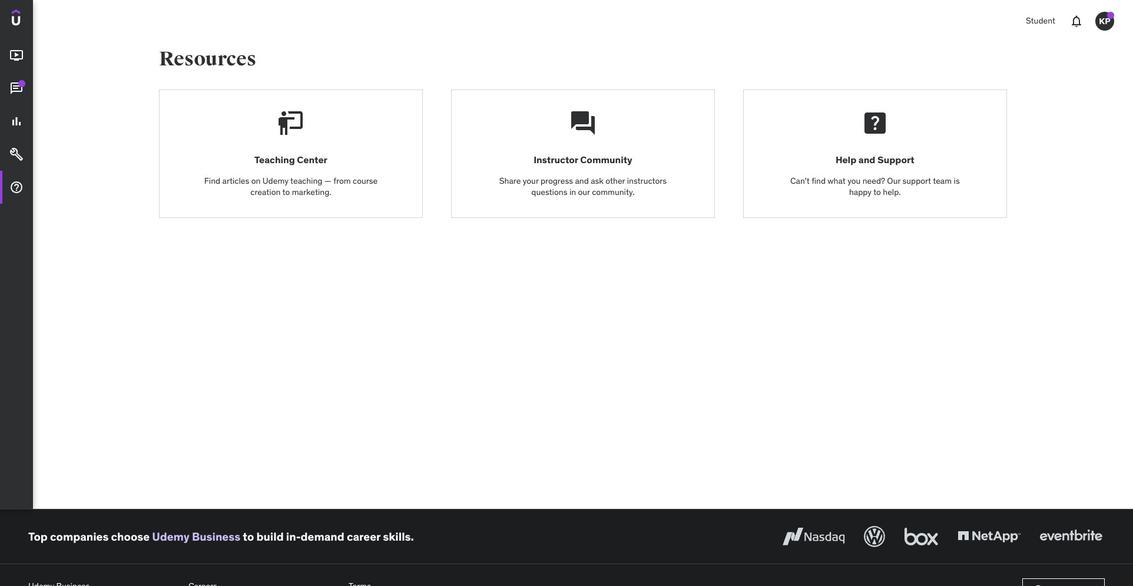 Task type: locate. For each thing, give the bounding box(es) containing it.
ask
[[591, 175, 604, 186]]

community
[[581, 154, 633, 166]]

udemy business link
[[152, 530, 240, 544]]

you have alerts image
[[1108, 12, 1115, 19]]

2 medium image from the top
[[9, 114, 24, 129]]

1 horizontal spatial to
[[283, 187, 290, 198]]

is
[[954, 175, 960, 186]]

top companies choose udemy business to build in-demand career skills.
[[28, 530, 414, 544]]

0 vertical spatial udemy
[[263, 175, 289, 186]]

help
[[836, 154, 857, 166]]

creation
[[251, 187, 281, 198]]

questions
[[532, 187, 568, 198]]

udemy right 'choose'
[[152, 530, 190, 544]]

and
[[859, 154, 876, 166], [575, 175, 589, 186]]

3 medium image from the top
[[9, 147, 24, 162]]

to left build
[[243, 530, 254, 544]]

business
[[192, 530, 240, 544]]

1 medium image from the top
[[9, 48, 24, 63]]

medium image
[[9, 81, 24, 96]]

you
[[848, 175, 861, 186]]

build
[[257, 530, 284, 544]]

to
[[283, 187, 290, 198], [874, 187, 882, 198], [243, 530, 254, 544]]

center
[[297, 154, 328, 166]]

udemy image
[[12, 9, 65, 30]]

2 horizontal spatial to
[[874, 187, 882, 198]]

udemy
[[263, 175, 289, 186], [152, 530, 190, 544]]

teaching
[[291, 175, 323, 186]]

kp link
[[1091, 7, 1120, 35]]

1 horizontal spatial udemy
[[263, 175, 289, 186]]

help.
[[883, 187, 901, 198]]

to right creation
[[283, 187, 290, 198]]

can't
[[791, 175, 810, 186]]

other
[[606, 175, 625, 186]]

medium image
[[9, 48, 24, 63], [9, 114, 24, 129], [9, 147, 24, 162], [9, 180, 24, 195]]

can't find what you need? our support team is happy to help.
[[791, 175, 960, 198]]

nasdaq image
[[780, 524, 848, 550]]

and up our
[[575, 175, 589, 186]]

support
[[903, 175, 932, 186]]

student
[[1027, 15, 1056, 26]]

student link
[[1019, 7, 1063, 35]]

notifications image
[[1070, 14, 1084, 28]]

companies
[[50, 530, 109, 544]]

0 vertical spatial and
[[859, 154, 876, 166]]

find articles on udemy teaching — from course creation to marketing.
[[204, 175, 378, 198]]

find
[[812, 175, 826, 186]]

to down need? at the top right of page
[[874, 187, 882, 198]]

1 horizontal spatial and
[[859, 154, 876, 166]]

and inside share your progress and ask other instructors questions in our community.
[[575, 175, 589, 186]]

articles
[[222, 175, 249, 186]]

udemy inside find articles on udemy teaching — from course creation to marketing.
[[263, 175, 289, 186]]

0 horizontal spatial and
[[575, 175, 589, 186]]

1 vertical spatial udemy
[[152, 530, 190, 544]]

udemy up creation
[[263, 175, 289, 186]]

udemy for teaching
[[263, 175, 289, 186]]

demand
[[301, 530, 345, 544]]

share your progress and ask other instructors questions in our community.
[[500, 175, 667, 198]]

0 horizontal spatial udemy
[[152, 530, 190, 544]]

1 vertical spatial and
[[575, 175, 589, 186]]

and right help
[[859, 154, 876, 166]]

kp
[[1100, 16, 1111, 26]]



Task type: describe. For each thing, give the bounding box(es) containing it.
our
[[888, 175, 901, 186]]

our
[[578, 187, 590, 198]]

progress
[[541, 175, 573, 186]]

find
[[204, 175, 220, 186]]

choose
[[111, 530, 150, 544]]

course
[[353, 175, 378, 186]]

from
[[334, 175, 351, 186]]

top
[[28, 530, 48, 544]]

box image
[[902, 524, 942, 550]]

on
[[251, 175, 261, 186]]

need?
[[863, 175, 886, 186]]

help and support
[[836, 154, 915, 166]]

what
[[828, 175, 846, 186]]

community.
[[592, 187, 635, 198]]

0 horizontal spatial to
[[243, 530, 254, 544]]

team
[[934, 175, 952, 186]]

eventbrite image
[[1038, 524, 1105, 550]]

marketing.
[[292, 187, 332, 198]]

support
[[878, 154, 915, 166]]

volkswagen image
[[862, 524, 888, 550]]

your
[[523, 175, 539, 186]]

teaching center
[[255, 154, 328, 166]]

netapp image
[[956, 524, 1024, 550]]

instructors
[[627, 175, 667, 186]]

small image
[[1033, 585, 1045, 586]]

to inside can't find what you need? our support team is happy to help.
[[874, 187, 882, 198]]

skills.
[[383, 530, 414, 544]]

udemy for business
[[152, 530, 190, 544]]

teaching
[[255, 154, 295, 166]]

in-
[[286, 530, 301, 544]]

4 medium image from the top
[[9, 180, 24, 195]]

resources
[[159, 47, 256, 71]]

in
[[570, 187, 576, 198]]

—
[[325, 175, 332, 186]]

career
[[347, 530, 381, 544]]

share
[[500, 175, 521, 186]]

happy
[[850, 187, 872, 198]]

instructor community
[[534, 154, 633, 166]]

instructor
[[534, 154, 579, 166]]

to inside find articles on udemy teaching — from course creation to marketing.
[[283, 187, 290, 198]]



Task type: vqa. For each thing, say whether or not it's contained in the screenshot.
IT & SOFTWARE
no



